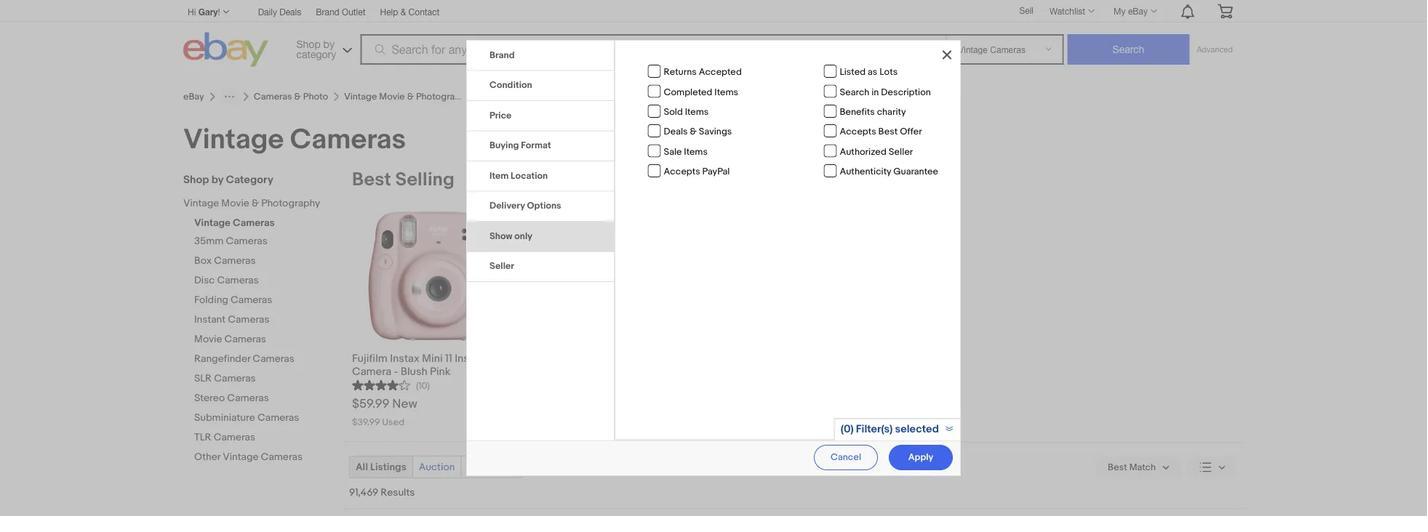 Task type: vqa. For each thing, say whether or not it's contained in the screenshot.
Subminiature Cameras link
yes



Task type: locate. For each thing, give the bounding box(es) containing it.
0 horizontal spatial photography
[[261, 198, 320, 210]]

cameras up box cameras link
[[226, 235, 268, 248]]

slr
[[194, 373, 212, 385]]

10
[[598, 366, 608, 379]]

fujifilm instax mini 11 instant camera - blush pink
[[352, 353, 489, 379]]

accepts best offer
[[840, 126, 923, 138]]

format
[[521, 140, 551, 151]]

vintage down shop
[[183, 198, 219, 210]]

seller
[[889, 146, 914, 158], [490, 261, 515, 272]]

1 vertical spatial deals
[[664, 126, 688, 138]]

camera
[[352, 366, 392, 379]]

vintage up the 'shop by category'
[[183, 123, 284, 157]]

apply
[[909, 452, 934, 464]]

photography
[[416, 91, 471, 102], [261, 198, 320, 210]]

of
[[586, 366, 596, 379]]

brand inside (0) filter(s) selected dialog
[[490, 49, 515, 61]]

instax
[[390, 353, 420, 366], [565, 353, 595, 366]]

price
[[490, 110, 512, 121]]

1 horizontal spatial instax
[[565, 353, 595, 366]]

vintage right photo
[[344, 91, 377, 102]]

1 horizontal spatial brand
[[490, 49, 515, 61]]

- right film
[[658, 353, 662, 366]]

cameras down movie cameras link
[[253, 353, 295, 366]]

0 horizontal spatial -
[[394, 366, 398, 379]]

best
[[879, 126, 898, 138], [352, 169, 391, 191]]

sell link
[[1013, 5, 1041, 15]]

vintage cameras
[[183, 123, 406, 157]]

square
[[597, 353, 632, 366]]

completed
[[664, 87, 713, 98]]

0 horizontal spatial instant
[[194, 314, 226, 326]]

instax inside fujifilm instax square film - black, pack of 10 (16576532)
[[565, 353, 595, 366]]

seller down offer
[[889, 146, 914, 158]]

0 horizontal spatial brand
[[316, 7, 340, 17]]

items for sale items
[[684, 146, 708, 158]]

1 horizontal spatial seller
[[889, 146, 914, 158]]

0 horizontal spatial fujifilm
[[352, 353, 388, 366]]

sale items
[[664, 146, 708, 158]]

daily deals link
[[258, 4, 301, 20]]

items up accepts paypal
[[684, 146, 708, 158]]

1 fujifilm from the left
[[352, 353, 388, 366]]

contact
[[409, 7, 440, 17]]

1 instax from the left
[[390, 353, 420, 366]]

4.1 out of 5 stars image
[[352, 379, 410, 392]]

rangefinder
[[194, 353, 251, 366]]

folding cameras link
[[194, 294, 333, 308]]

ebay link
[[183, 91, 204, 102]]

1 vertical spatial accepts
[[664, 166, 701, 178]]

deals & savings
[[664, 126, 732, 138]]

banner
[[183, 0, 1244, 71]]

sold
[[664, 106, 683, 118]]

instant inside "vintage movie & photography vintage cameras 35mm cameras box cameras disc cameras folding cameras instant cameras movie cameras rangefinder cameras slr cameras stereo cameras subminiature cameras tlr cameras other vintage cameras"
[[194, 314, 226, 326]]

fujifilm inside fujifilm instax square film - black, pack of 10 (16576532)
[[527, 353, 562, 366]]

1 horizontal spatial fujifilm
[[527, 353, 562, 366]]

show
[[490, 231, 513, 242]]

1 vertical spatial brand
[[490, 49, 515, 61]]

brand outlet link
[[316, 4, 366, 20]]

(0) filter(s) selected
[[841, 423, 940, 436]]

watchlist
[[1050, 6, 1086, 16]]

tab list
[[467, 41, 615, 282]]

help & contact link
[[380, 4, 440, 20]]

& for cameras
[[294, 91, 301, 102]]

(0) filter(s) selected button
[[834, 418, 961, 440]]

photography inside "vintage movie & photography vintage cameras 35mm cameras box cameras disc cameras folding cameras instant cameras movie cameras rangefinder cameras slr cameras stereo cameras subminiature cameras tlr cameras other vintage cameras"
[[261, 198, 320, 210]]

- inside fujifilm instax mini 11 instant camera - blush pink
[[394, 366, 398, 379]]

buy it now link
[[462, 457, 521, 478]]

cameras up the 35mm cameras link
[[233, 217, 275, 230]]

& for deals
[[690, 126, 697, 138]]

your shopping cart image
[[1218, 4, 1234, 18]]

- left blush
[[394, 366, 398, 379]]

movie for vintage movie & photography vintage cameras 35mm cameras box cameras disc cameras folding cameras instant cameras movie cameras rangefinder cameras slr cameras stereo cameras subminiature cameras tlr cameras other vintage cameras
[[221, 198, 249, 210]]

results
[[381, 487, 415, 500]]

0 vertical spatial accepts
[[840, 126, 877, 138]]

box
[[194, 255, 212, 267]]

cameras down "rangefinder"
[[214, 373, 256, 385]]

-
[[658, 353, 662, 366], [394, 366, 398, 379]]

0 vertical spatial brand
[[316, 7, 340, 17]]

vintage for vintage movie & photography vintage cameras 35mm cameras box cameras disc cameras folding cameras instant cameras movie cameras rangefinder cameras slr cameras stereo cameras subminiature cameras tlr cameras other vintage cameras
[[183, 198, 219, 210]]

instant
[[194, 314, 226, 326], [455, 353, 489, 366]]

all
[[356, 461, 368, 474]]

0 vertical spatial best
[[879, 126, 898, 138]]

0 horizontal spatial accepts
[[664, 166, 701, 178]]

None submit
[[1068, 34, 1190, 65]]

accepts down sale items
[[664, 166, 701, 178]]

2 fujifilm from the left
[[527, 353, 562, 366]]

fujifilm inside fujifilm instax mini 11 instant camera - blush pink
[[352, 353, 388, 366]]

1 horizontal spatial photography
[[416, 91, 471, 102]]

accepts for accepts paypal
[[664, 166, 701, 178]]

0 vertical spatial deals
[[280, 7, 301, 17]]

description
[[881, 87, 931, 98]]

best selling
[[352, 169, 455, 191]]

pink
[[430, 366, 451, 379]]

1 vertical spatial instant
[[455, 353, 489, 366]]

banner containing sell
[[183, 0, 1244, 71]]

1 horizontal spatial best
[[879, 126, 898, 138]]

by
[[212, 174, 224, 187]]

1 vertical spatial photography
[[261, 198, 320, 210]]

disc cameras link
[[194, 275, 333, 289]]

fujifilm instax square film - black, pack of 10 (16576532) image
[[527, 203, 672, 349]]

fujifilm left the of
[[527, 353, 562, 366]]

& inside (0) filter(s) selected dialog
[[690, 126, 697, 138]]

brand left the outlet
[[316, 7, 340, 17]]

advanced
[[1197, 45, 1234, 54]]

1 horizontal spatial instant
[[455, 353, 489, 366]]

0 vertical spatial ebay
[[1129, 6, 1148, 16]]

0 horizontal spatial instax
[[390, 353, 420, 366]]

& for help
[[401, 7, 406, 17]]

instant right 11
[[455, 353, 489, 366]]

fujifilm up 4.1 out of 5 stars image
[[352, 353, 388, 366]]

best left selling
[[352, 169, 391, 191]]

& inside help & contact link
[[401, 7, 406, 17]]

items up deals & savings
[[685, 106, 709, 118]]

photography for vintage movie & photography vintage cameras 35mm cameras box cameras disc cameras folding cameras instant cameras movie cameras rangefinder cameras slr cameras stereo cameras subminiature cameras tlr cameras other vintage cameras
[[261, 198, 320, 210]]

cameras
[[254, 91, 292, 102], [290, 123, 406, 157], [233, 217, 275, 230], [226, 235, 268, 248], [214, 255, 256, 267], [217, 275, 259, 287], [231, 294, 272, 307], [228, 314, 270, 326], [225, 334, 266, 346], [253, 353, 295, 366], [214, 373, 256, 385], [227, 393, 269, 405], [258, 412, 299, 425], [214, 432, 255, 444], [261, 452, 303, 464]]

tab list containing brand
[[467, 41, 615, 282]]

instax for of
[[565, 353, 595, 366]]

movie for vintage movie & photography
[[379, 91, 405, 102]]

instax inside fujifilm instax mini 11 instant camera - blush pink
[[390, 353, 420, 366]]

delivery
[[490, 200, 525, 212]]

1 vertical spatial best
[[352, 169, 391, 191]]

1 vertical spatial ebay
[[183, 91, 204, 102]]

items down accepted
[[715, 87, 739, 98]]

instax left 10 at the bottom
[[565, 353, 595, 366]]

0 horizontal spatial seller
[[490, 261, 515, 272]]

cancel
[[831, 452, 862, 464]]

box cameras link
[[194, 255, 333, 269]]

0 vertical spatial vintage movie & photography link
[[344, 91, 471, 102]]

11
[[445, 353, 453, 366]]

listings
[[370, 461, 407, 474]]

deals right "daily"
[[280, 7, 301, 17]]

1 horizontal spatial accepts
[[840, 126, 877, 138]]

listed as lots
[[840, 67, 898, 78]]

tlr
[[194, 432, 211, 444]]

(10)
[[416, 381, 430, 392]]

0 horizontal spatial deals
[[280, 7, 301, 17]]

1 horizontal spatial vintage movie & photography link
[[344, 91, 471, 102]]

1 vertical spatial seller
[[490, 261, 515, 272]]

accepts down benefits
[[840, 126, 877, 138]]

2 vertical spatial items
[[684, 146, 708, 158]]

rangefinder cameras link
[[194, 353, 333, 367]]

1 vertical spatial vintage movie & photography link
[[183, 198, 322, 211]]

accepts
[[840, 126, 877, 138], [664, 166, 701, 178]]

2 instax from the left
[[565, 353, 595, 366]]

completed items
[[664, 87, 739, 98]]

1 horizontal spatial ebay
[[1129, 6, 1148, 16]]

0 vertical spatial instant
[[194, 314, 226, 326]]

seller down show
[[490, 261, 515, 272]]

brand inside account navigation
[[316, 7, 340, 17]]

lots
[[880, 67, 898, 78]]

0 vertical spatial photography
[[416, 91, 471, 102]]

brand
[[316, 7, 340, 17], [490, 49, 515, 61]]

sell
[[1020, 5, 1034, 15]]

movie
[[379, 91, 405, 102], [221, 198, 249, 210], [194, 334, 222, 346]]

fujifilm instax square film - black, pack of 10 (16576532) link
[[527, 349, 672, 379]]

guarantee
[[894, 166, 939, 178]]

instant cameras link
[[194, 314, 333, 328]]

best down charity
[[879, 126, 898, 138]]

fujifilm instax mini 11 instant camera - blush pink link
[[352, 349, 498, 379]]

1 horizontal spatial deals
[[664, 126, 688, 138]]

slr cameras link
[[194, 373, 333, 387]]

0 vertical spatial items
[[715, 87, 739, 98]]

brand up the condition
[[490, 49, 515, 61]]

filter(s)
[[856, 423, 893, 436]]

1 vertical spatial items
[[685, 106, 709, 118]]

0 horizontal spatial ebay
[[183, 91, 204, 102]]

condition
[[490, 80, 532, 91]]

35mm
[[194, 235, 224, 248]]

(16576532)
[[611, 366, 663, 379]]

brand for brand outlet
[[316, 7, 340, 17]]

stereo cameras link
[[194, 393, 333, 406]]

1 vertical spatial movie
[[221, 198, 249, 210]]

search
[[840, 87, 870, 98]]

items for sold items
[[685, 106, 709, 118]]

0 vertical spatial movie
[[379, 91, 405, 102]]

ebay inside 'my ebay' link
[[1129, 6, 1148, 16]]

instant down "folding"
[[194, 314, 226, 326]]

apply button
[[889, 445, 953, 471]]

91,469
[[349, 487, 379, 500]]

instax left mini
[[390, 353, 420, 366]]

1 horizontal spatial -
[[658, 353, 662, 366]]

new
[[392, 397, 418, 412]]

deals down sold
[[664, 126, 688, 138]]



Task type: describe. For each thing, give the bounding box(es) containing it.
watchlist link
[[1042, 2, 1102, 20]]

photo
[[303, 91, 328, 102]]

cameras down photo
[[290, 123, 406, 157]]

selected
[[896, 423, 940, 436]]

item
[[490, 170, 509, 182]]

mini
[[422, 353, 443, 366]]

$39.99
[[352, 417, 380, 429]]

fujifilm for camera
[[352, 353, 388, 366]]

cameras down slr cameras link
[[227, 393, 269, 405]]

listed
[[840, 67, 866, 78]]

benefits
[[840, 106, 875, 118]]

- inside fujifilm instax square film - black, pack of 10 (16576532)
[[658, 353, 662, 366]]

shop by category
[[183, 174, 274, 187]]

deals inside (0) filter(s) selected dialog
[[664, 126, 688, 138]]

subminiature cameras link
[[194, 412, 333, 426]]

used
[[382, 417, 405, 429]]

only
[[515, 231, 533, 242]]

buy it now
[[467, 461, 516, 474]]

blush
[[401, 366, 428, 379]]

advanced link
[[1190, 35, 1241, 64]]

$59.99
[[352, 397, 390, 412]]

buying format
[[490, 140, 551, 151]]

buying
[[490, 140, 519, 151]]

it
[[487, 461, 493, 474]]

91,469 results
[[349, 487, 415, 500]]

vintage down "tlr cameras" link
[[223, 452, 259, 464]]

tab list inside (0) filter(s) selected dialog
[[467, 41, 615, 282]]

selling
[[395, 169, 455, 191]]

cameras down box cameras link
[[217, 275, 259, 287]]

other vintage cameras link
[[194, 452, 333, 465]]

charity
[[877, 106, 906, 118]]

0 horizontal spatial best
[[352, 169, 391, 191]]

fujifilm instax mini 11 instant camera - blush pink image
[[352, 203, 498, 349]]

my ebay link
[[1106, 2, 1164, 20]]

delivery options
[[490, 200, 562, 212]]

subminiature
[[194, 412, 255, 425]]

instant inside fujifilm instax mini 11 instant camera - blush pink
[[455, 353, 489, 366]]

category
[[226, 174, 274, 187]]

vintage for vintage cameras
[[183, 123, 284, 157]]

film
[[635, 353, 655, 366]]

accepts paypal
[[664, 166, 730, 178]]

fujifilm for black,
[[527, 353, 562, 366]]

savings
[[699, 126, 732, 138]]

items for completed items
[[715, 87, 739, 98]]

sale
[[664, 146, 682, 158]]

& inside "vintage movie & photography vintage cameras 35mm cameras box cameras disc cameras folding cameras instant cameras movie cameras rangefinder cameras slr cameras stereo cameras subminiature cameras tlr cameras other vintage cameras"
[[252, 198, 259, 210]]

cameras & photo
[[254, 91, 328, 102]]

cameras down instant cameras link
[[225, 334, 266, 346]]

outlet
[[342, 7, 366, 17]]

returns
[[664, 67, 697, 78]]

shop
[[183, 174, 209, 187]]

as
[[868, 67, 878, 78]]

(0) filter(s) selected dialog
[[0, 0, 1428, 517]]

daily
[[258, 7, 277, 17]]

other
[[194, 452, 221, 464]]

$59.99 new $39.99 used
[[352, 397, 418, 429]]

seller inside tab list
[[490, 261, 515, 272]]

sold items
[[664, 106, 709, 118]]

authenticity guarantee
[[840, 166, 939, 178]]

vintage movie & photography
[[344, 91, 471, 102]]

brand for brand
[[490, 49, 515, 61]]

options
[[527, 200, 562, 212]]

cameras down disc cameras link at the left
[[231, 294, 272, 307]]

0 vertical spatial seller
[[889, 146, 914, 158]]

cameras down folding cameras link
[[228, 314, 270, 326]]

account navigation
[[183, 0, 1244, 23]]

(0)
[[841, 423, 854, 436]]

accepts for accepts best offer
[[840, 126, 877, 138]]

authorized
[[840, 146, 887, 158]]

instax for blush
[[390, 353, 420, 366]]

deals inside account navigation
[[280, 7, 301, 17]]

help
[[380, 7, 398, 17]]

best inside (0) filter(s) selected dialog
[[879, 126, 898, 138]]

cancel button
[[814, 445, 878, 471]]

cameras down "tlr cameras" link
[[261, 452, 303, 464]]

item location
[[490, 170, 548, 182]]

folding
[[194, 294, 228, 307]]

in
[[872, 87, 879, 98]]

all listings link
[[350, 457, 412, 478]]

now
[[495, 461, 516, 474]]

cameras right the box
[[214, 255, 256, 267]]

cameras down subminiature
[[214, 432, 255, 444]]

cameras down stereo cameras link
[[258, 412, 299, 425]]

0 horizontal spatial vintage movie & photography link
[[183, 198, 322, 211]]

tlr cameras link
[[194, 432, 333, 446]]

show only
[[490, 231, 533, 242]]

2 vertical spatial movie
[[194, 334, 222, 346]]

auction
[[419, 461, 455, 474]]

vintage for vintage movie & photography
[[344, 91, 377, 102]]

cameras left photo
[[254, 91, 292, 102]]

vintage up '35mm'
[[194, 217, 231, 230]]

benefits charity
[[840, 106, 906, 118]]

returns accepted
[[664, 67, 742, 78]]

auction link
[[413, 457, 461, 478]]

fujifilm instax square film - black, pack of 10 (16576532)
[[527, 353, 663, 379]]

authorized seller
[[840, 146, 914, 158]]

daily deals
[[258, 7, 301, 17]]

my ebay
[[1114, 6, 1148, 16]]

photography for vintage movie & photography
[[416, 91, 471, 102]]

location
[[511, 170, 548, 182]]

accepted
[[699, 67, 742, 78]]



